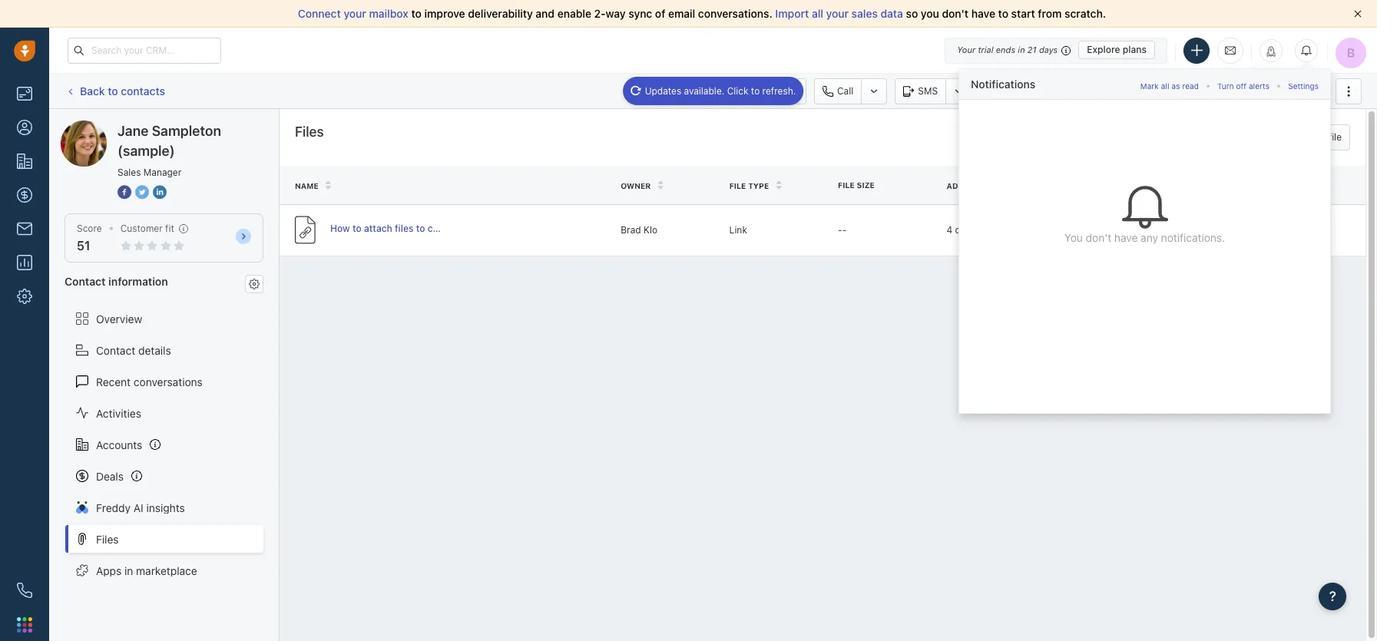 Task type: describe. For each thing, give the bounding box(es) containing it.
call button
[[814, 78, 861, 104]]

conversations.
[[698, 7, 772, 20]]

you
[[1064, 232, 1083, 245]]

1 vertical spatial days
[[955, 224, 975, 236]]

file size
[[838, 181, 875, 190]]

1 horizontal spatial files
[[295, 124, 324, 140]]

ends
[[996, 45, 1015, 55]]

1 horizontal spatial don't
[[1086, 232, 1111, 245]]

back
[[80, 84, 105, 97]]

score
[[77, 223, 102, 234]]

sales activities
[[1136, 85, 1201, 97]]

add for add file
[[1309, 131, 1326, 143]]

mng settings image
[[249, 279, 260, 289]]

mark all as read link
[[1140, 76, 1199, 91]]

so
[[906, 7, 918, 20]]

0 vertical spatial don't
[[942, 7, 969, 20]]

meeting button
[[1038, 78, 1105, 104]]

task
[[1002, 85, 1022, 96]]

(sample) for jane sampleton (sample)
[[174, 120, 218, 133]]

facebook circled image
[[118, 184, 131, 200]]

updates available. click to refresh. link
[[623, 76, 804, 105]]

meeting
[[1061, 85, 1097, 96]]

click
[[727, 85, 748, 96]]

you don't have any notifications.
[[1064, 232, 1225, 245]]

contact information
[[65, 275, 168, 288]]

turn off alerts
[[1217, 81, 1270, 90]]

1 vertical spatial have
[[1114, 232, 1138, 245]]

call
[[837, 85, 854, 96]]

back to contacts
[[80, 84, 165, 97]]

0 vertical spatial all
[[812, 7, 823, 20]]

Search your CRM... text field
[[68, 37, 221, 63]]

notifications
[[971, 77, 1035, 90]]

linkedin circled image
[[153, 184, 167, 200]]

connect
[[298, 7, 341, 20]]

contact details
[[96, 344, 171, 357]]

overview
[[96, 312, 142, 325]]

updates
[[645, 85, 681, 96]]

way
[[606, 7, 626, 20]]

read
[[1182, 81, 1199, 90]]

contact for contact information
[[65, 275, 106, 288]]

(sample) for jane sampleton (sample) sales manager
[[118, 143, 175, 159]]

settings
[[1288, 81, 1319, 90]]

51 button
[[77, 239, 90, 253]]

added on
[[947, 181, 989, 190]]

deliverability
[[468, 7, 533, 20]]

conversations
[[134, 375, 203, 388]]

refresh.
[[762, 85, 796, 96]]

insights
[[146, 501, 185, 514]]

available.
[[684, 85, 725, 96]]

to right files
[[416, 223, 425, 234]]

how to attach files to contacts? link
[[330, 222, 471, 238]]

deal
[[1274, 85, 1293, 97]]

added
[[947, 181, 975, 190]]

turn
[[1217, 81, 1234, 90]]

activities
[[96, 407, 141, 420]]

apps
[[96, 564, 122, 577]]

51
[[77, 239, 90, 253]]

of
[[655, 7, 665, 20]]

contacts?
[[428, 223, 471, 234]]

to inside "updates available. click to refresh." link
[[751, 85, 760, 96]]

contact for contact details
[[96, 344, 135, 357]]

accounts
[[96, 438, 142, 451]]

0 horizontal spatial files
[[96, 533, 119, 546]]

how
[[330, 223, 350, 234]]

name
[[295, 181, 319, 190]]

improve
[[424, 7, 465, 20]]

manager
[[143, 167, 181, 178]]

0 horizontal spatial have
[[971, 7, 995, 20]]

notifications.
[[1161, 232, 1225, 245]]

1 your from the left
[[344, 7, 366, 20]]

updates available. click to refresh.
[[645, 85, 796, 96]]

freddy ai insights
[[96, 501, 185, 514]]

files
[[395, 223, 414, 234]]

import all your sales data link
[[775, 7, 906, 20]]

owner
[[621, 181, 651, 190]]

klo
[[644, 224, 657, 236]]

close image
[[1354, 10, 1362, 18]]

jane sampleton (sample) sales manager
[[118, 123, 221, 178]]

link
[[729, 224, 747, 236]]

recent conversations
[[96, 375, 203, 388]]

file type
[[729, 181, 769, 190]]

freddy
[[96, 501, 131, 514]]

--
[[838, 224, 847, 236]]

sms
[[918, 85, 938, 96]]

jane sampleton (sample)
[[91, 120, 218, 133]]

file for file type
[[729, 181, 746, 190]]

your trial ends in 21 days
[[957, 45, 1058, 55]]

customer fit
[[120, 223, 174, 234]]

email
[[668, 7, 695, 20]]

deals
[[96, 470, 124, 483]]



Task type: locate. For each thing, give the bounding box(es) containing it.
connect your mailbox to improve deliverability and enable 2-way sync of email conversations. import all your sales data so you don't have to start from scratch.
[[298, 7, 1106, 20]]

4
[[947, 224, 952, 236]]

to inside back to contacts link
[[108, 84, 118, 97]]

to left the start
[[998, 7, 1008, 20]]

1 vertical spatial sales
[[118, 167, 141, 178]]

off
[[1236, 81, 1247, 90]]

details
[[138, 344, 171, 357]]

0 horizontal spatial your
[[344, 7, 366, 20]]

as
[[1172, 81, 1180, 90]]

add file
[[1309, 131, 1342, 143]]

plans
[[1123, 44, 1147, 55]]

jane
[[91, 120, 115, 133], [118, 123, 149, 139]]

have left the any
[[1114, 232, 1138, 245]]

contacts
[[121, 84, 165, 97]]

2 - from the left
[[842, 224, 847, 236]]

from
[[1038, 7, 1062, 20]]

(sample) down jane sampleton (sample)
[[118, 143, 175, 159]]

file
[[1329, 131, 1342, 143]]

start
[[1011, 7, 1035, 20]]

size
[[857, 181, 875, 190]]

files
[[295, 124, 324, 140], [96, 533, 119, 546]]

1 vertical spatial in
[[124, 564, 133, 577]]

explore plans link
[[1078, 41, 1155, 59]]

settings link
[[1288, 76, 1319, 91]]

1 horizontal spatial all
[[1161, 81, 1169, 90]]

1 horizontal spatial your
[[826, 7, 849, 20]]

phone image
[[17, 583, 32, 598]]

don't right you
[[942, 7, 969, 20]]

ago
[[978, 224, 994, 236]]

to
[[411, 7, 422, 20], [998, 7, 1008, 20], [108, 84, 118, 97], [751, 85, 760, 96], [352, 223, 361, 234], [416, 223, 425, 234]]

you
[[921, 7, 939, 20]]

freshworks switcher image
[[17, 617, 32, 633]]

mark all as read
[[1140, 81, 1199, 90]]

sales inside jane sampleton (sample) sales manager
[[118, 167, 141, 178]]

back to contacts link
[[65, 79, 166, 103]]

any
[[1141, 232, 1158, 245]]

contact down the 51
[[65, 275, 106, 288]]

(sample)
[[174, 120, 218, 133], [118, 143, 175, 159]]

all left as
[[1161, 81, 1169, 90]]

0 vertical spatial have
[[971, 7, 995, 20]]

1 vertical spatial all
[[1161, 81, 1169, 90]]

data
[[881, 7, 903, 20]]

sampleton inside jane sampleton (sample) sales manager
[[152, 123, 221, 139]]

sync
[[628, 7, 652, 20]]

file left size
[[838, 181, 855, 190]]

don't right you at the top of the page
[[1086, 232, 1111, 245]]

fit
[[165, 223, 174, 234]]

to right back at top
[[108, 84, 118, 97]]

mailbox
[[369, 7, 408, 20]]

1 horizontal spatial file
[[838, 181, 855, 190]]

all right import
[[812, 7, 823, 20]]

0 vertical spatial contact
[[65, 275, 106, 288]]

2 your from the left
[[826, 7, 849, 20]]

1 horizontal spatial in
[[1018, 45, 1025, 55]]

1 horizontal spatial add
[[1309, 131, 1326, 143]]

0 horizontal spatial don't
[[942, 7, 969, 20]]

your
[[344, 7, 366, 20], [826, 7, 849, 20]]

jane inside jane sampleton (sample) sales manager
[[118, 123, 149, 139]]

recent
[[96, 375, 131, 388]]

sales
[[852, 7, 878, 20]]

in left 21
[[1018, 45, 1025, 55]]

in
[[1018, 45, 1025, 55], [124, 564, 133, 577]]

turn off alerts link
[[1217, 76, 1270, 91]]

1 vertical spatial (sample)
[[118, 143, 175, 159]]

4 days ago
[[947, 224, 994, 236]]

file left "type"
[[729, 181, 746, 190]]

to right click
[[751, 85, 760, 96]]

sampleton for jane sampleton (sample) sales manager
[[152, 123, 221, 139]]

have
[[971, 7, 995, 20], [1114, 232, 1138, 245]]

0 vertical spatial sales
[[1136, 85, 1159, 97]]

add left deal
[[1254, 85, 1272, 97]]

in right apps
[[124, 564, 133, 577]]

sms button
[[895, 78, 946, 104]]

sampleton up manager
[[152, 123, 221, 139]]

0 horizontal spatial jane
[[91, 120, 115, 133]]

twitter circled image
[[135, 184, 149, 200]]

0 horizontal spatial days
[[955, 224, 975, 236]]

scratch.
[[1065, 7, 1106, 20]]

sales up "facebook circled" icon
[[118, 167, 141, 178]]

file for file size
[[838, 181, 855, 190]]

sales left as
[[1136, 85, 1159, 97]]

contact up "recent"
[[96, 344, 135, 357]]

1 horizontal spatial sales
[[1136, 85, 1159, 97]]

information
[[108, 275, 168, 288]]

file
[[838, 181, 855, 190], [729, 181, 746, 190]]

2-
[[594, 7, 606, 20]]

all
[[812, 7, 823, 20], [1161, 81, 1169, 90]]

how to attach files to contacts?
[[330, 223, 471, 234]]

1 horizontal spatial days
[[1039, 45, 1058, 55]]

your left sales
[[826, 7, 849, 20]]

add for add deal
[[1254, 85, 1272, 97]]

jane for jane sampleton (sample)
[[91, 120, 115, 133]]

jane down back at top
[[91, 120, 115, 133]]

email image
[[1225, 44, 1236, 57]]

brad klo
[[621, 224, 657, 236]]

sampleton
[[118, 120, 171, 133], [152, 123, 221, 139]]

files up name
[[295, 124, 324, 140]]

ai
[[133, 501, 143, 514]]

customer
[[120, 223, 163, 234]]

0 horizontal spatial sales
[[118, 167, 141, 178]]

sampleton down 'contacts'
[[118, 120, 171, 133]]

task button
[[979, 78, 1031, 104]]

0 horizontal spatial in
[[124, 564, 133, 577]]

1 vertical spatial files
[[96, 533, 119, 546]]

(sample) up manager
[[174, 120, 218, 133]]

add inside add file button
[[1309, 131, 1326, 143]]

0 horizontal spatial all
[[812, 7, 823, 20]]

days right 4 at the top of the page
[[955, 224, 975, 236]]

have up the trial
[[971, 7, 995, 20]]

explore
[[1087, 44, 1120, 55]]

email
[[775, 85, 798, 96]]

(sample) inside jane sampleton (sample) sales manager
[[118, 143, 175, 159]]

2 file from the left
[[729, 181, 746, 190]]

alerts
[[1249, 81, 1270, 90]]

to right how at the top left of the page
[[352, 223, 361, 234]]

sales activities button
[[1113, 78, 1231, 104], [1113, 78, 1224, 104]]

type
[[748, 181, 769, 190]]

mark
[[1140, 81, 1159, 90]]

add inside add deal 'button'
[[1254, 85, 1272, 97]]

jane down 'contacts'
[[118, 123, 149, 139]]

1 horizontal spatial jane
[[118, 123, 149, 139]]

files up apps
[[96, 533, 119, 546]]

add left file on the top right of the page
[[1309, 131, 1326, 143]]

your left mailbox
[[344, 7, 366, 20]]

0 vertical spatial (sample)
[[174, 120, 218, 133]]

on
[[977, 181, 989, 190]]

0 horizontal spatial add
[[1254, 85, 1272, 97]]

add deal button
[[1231, 78, 1300, 104]]

score 51
[[77, 223, 102, 253]]

activities
[[1162, 85, 1201, 97]]

1 vertical spatial contact
[[96, 344, 135, 357]]

21
[[1028, 45, 1037, 55]]

your
[[957, 45, 976, 55]]

and
[[536, 7, 555, 20]]

days
[[1039, 45, 1058, 55], [955, 224, 975, 236]]

marketplace
[[136, 564, 197, 577]]

1 horizontal spatial have
[[1114, 232, 1138, 245]]

phone element
[[9, 575, 40, 606]]

to right mailbox
[[411, 7, 422, 20]]

0 vertical spatial add
[[1254, 85, 1272, 97]]

apps in marketplace
[[96, 564, 197, 577]]

0 vertical spatial files
[[295, 124, 324, 140]]

1 - from the left
[[838, 224, 842, 236]]

sampleton for jane sampleton (sample)
[[118, 120, 171, 133]]

call link
[[814, 78, 861, 104]]

1 vertical spatial don't
[[1086, 232, 1111, 245]]

days right 21
[[1039, 45, 1058, 55]]

0 vertical spatial in
[[1018, 45, 1025, 55]]

connect your mailbox link
[[298, 7, 411, 20]]

1 vertical spatial add
[[1309, 131, 1326, 143]]

jane for jane sampleton (sample) sales manager
[[118, 123, 149, 139]]

0 horizontal spatial file
[[729, 181, 746, 190]]

0 vertical spatial days
[[1039, 45, 1058, 55]]

import
[[775, 7, 809, 20]]

1 file from the left
[[838, 181, 855, 190]]



Task type: vqa. For each thing, say whether or not it's contained in the screenshot.
1st File from left
yes



